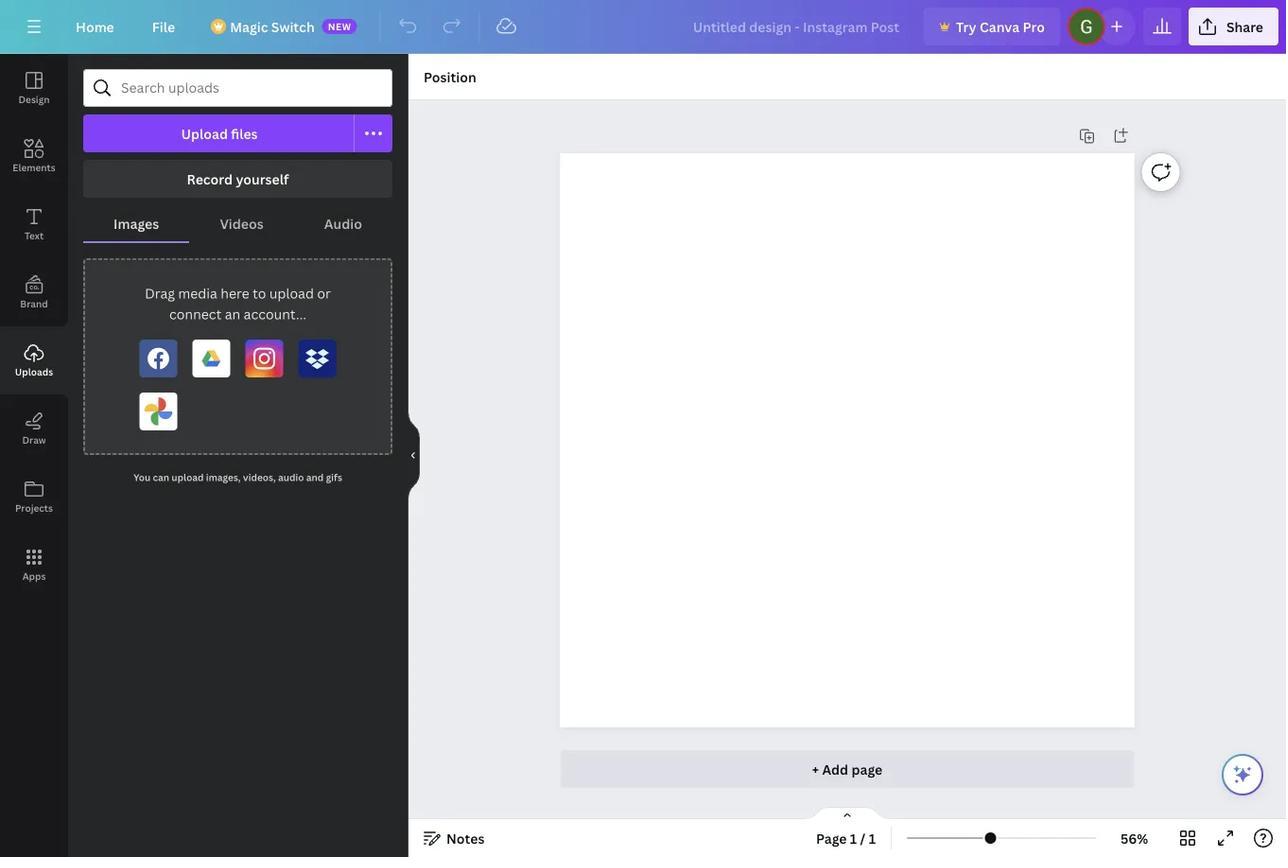 Task type: describe. For each thing, give the bounding box(es) containing it.
notes
[[447, 829, 485, 847]]

projects
[[15, 501, 53, 514]]

videos,
[[243, 471, 276, 484]]

canva
[[980, 18, 1020, 35]]

side panel tab list
[[0, 54, 68, 599]]

home
[[76, 18, 114, 35]]

an
[[225, 305, 241, 323]]

and
[[306, 471, 324, 484]]

upload files button
[[83, 114, 355, 152]]

56%
[[1121, 829, 1149, 847]]

brand
[[20, 297, 48, 310]]

uploads
[[15, 365, 53, 378]]

file button
[[137, 8, 190, 45]]

1 vertical spatial upload
[[172, 471, 204, 484]]

try canva pro
[[956, 18, 1045, 35]]

drag media here to upload or connect an account...
[[145, 284, 331, 323]]

text button
[[0, 190, 68, 258]]

page 1 / 1
[[816, 829, 876, 847]]

connect
[[169, 305, 222, 323]]

gifs
[[326, 471, 342, 484]]

upload inside drag media here to upload or connect an account...
[[269, 284, 314, 302]]

images
[[114, 214, 159, 232]]

hide image
[[408, 410, 420, 501]]

show pages image
[[802, 806, 893, 821]]

design
[[18, 93, 50, 105]]

videos
[[220, 214, 264, 232]]

2 1 from the left
[[869, 829, 876, 847]]

page
[[816, 829, 847, 847]]

new
[[328, 20, 352, 33]]

yourself
[[236, 170, 289, 188]]

you can upload images, videos, audio and gifs
[[133, 471, 342, 484]]

apps button
[[0, 531, 68, 599]]

audio
[[278, 471, 304, 484]]

apps
[[22, 569, 46, 582]]

audio
[[324, 214, 362, 232]]

videos button
[[190, 205, 294, 241]]

56% button
[[1104, 823, 1165, 853]]

file
[[152, 18, 175, 35]]

main menu bar
[[0, 0, 1287, 54]]

notes button
[[416, 823, 492, 853]]

uploads button
[[0, 326, 68, 394]]

page
[[852, 760, 883, 778]]

design button
[[0, 54, 68, 122]]

try
[[956, 18, 977, 35]]

switch
[[271, 18, 315, 35]]

images button
[[83, 205, 190, 241]]

try canva pro button
[[924, 8, 1060, 45]]

magic switch
[[230, 18, 315, 35]]

+
[[812, 760, 819, 778]]

you
[[133, 471, 151, 484]]

account...
[[244, 305, 307, 323]]

upload files
[[181, 124, 258, 142]]

+ add page button
[[561, 750, 1135, 788]]

draw button
[[0, 394, 68, 463]]

home link
[[61, 8, 129, 45]]



Task type: vqa. For each thing, say whether or not it's contained in the screenshot.
Share 'dropdown button'
yes



Task type: locate. For each thing, give the bounding box(es) containing it.
canva assistant image
[[1232, 763, 1254, 786]]

upload
[[269, 284, 314, 302], [172, 471, 204, 484]]

here
[[221, 284, 249, 302]]

text
[[24, 229, 44, 242]]

elements button
[[0, 122, 68, 190]]

1 1 from the left
[[850, 829, 857, 847]]

can
[[153, 471, 169, 484]]

1 left the /
[[850, 829, 857, 847]]

drag
[[145, 284, 175, 302]]

/
[[860, 829, 866, 847]]

1
[[850, 829, 857, 847], [869, 829, 876, 847]]

brand button
[[0, 258, 68, 326]]

magic
[[230, 18, 268, 35]]

0 vertical spatial upload
[[269, 284, 314, 302]]

media
[[178, 284, 217, 302]]

to
[[253, 284, 266, 302]]

or
[[317, 284, 331, 302]]

0 horizontal spatial 1
[[850, 829, 857, 847]]

upload
[[181, 124, 228, 142]]

upload up account... in the top left of the page
[[269, 284, 314, 302]]

audio button
[[294, 205, 393, 241]]

1 horizontal spatial 1
[[869, 829, 876, 847]]

1 right the /
[[869, 829, 876, 847]]

Search uploads search field
[[121, 70, 380, 106]]

+ add page
[[812, 760, 883, 778]]

position
[[424, 68, 477, 86]]

record yourself button
[[83, 160, 393, 198]]

1 horizontal spatial upload
[[269, 284, 314, 302]]

images,
[[206, 471, 241, 484]]

share
[[1227, 18, 1264, 35]]

draw
[[22, 433, 46, 446]]

record yourself
[[187, 170, 289, 188]]

position button
[[416, 61, 484, 92]]

Design title text field
[[678, 8, 917, 45]]

upload right can
[[172, 471, 204, 484]]

share button
[[1189, 8, 1279, 45]]

elements
[[13, 161, 56, 174]]

files
[[231, 124, 258, 142]]

add
[[822, 760, 849, 778]]

record
[[187, 170, 233, 188]]

projects button
[[0, 463, 68, 531]]

0 horizontal spatial upload
[[172, 471, 204, 484]]

pro
[[1023, 18, 1045, 35]]



